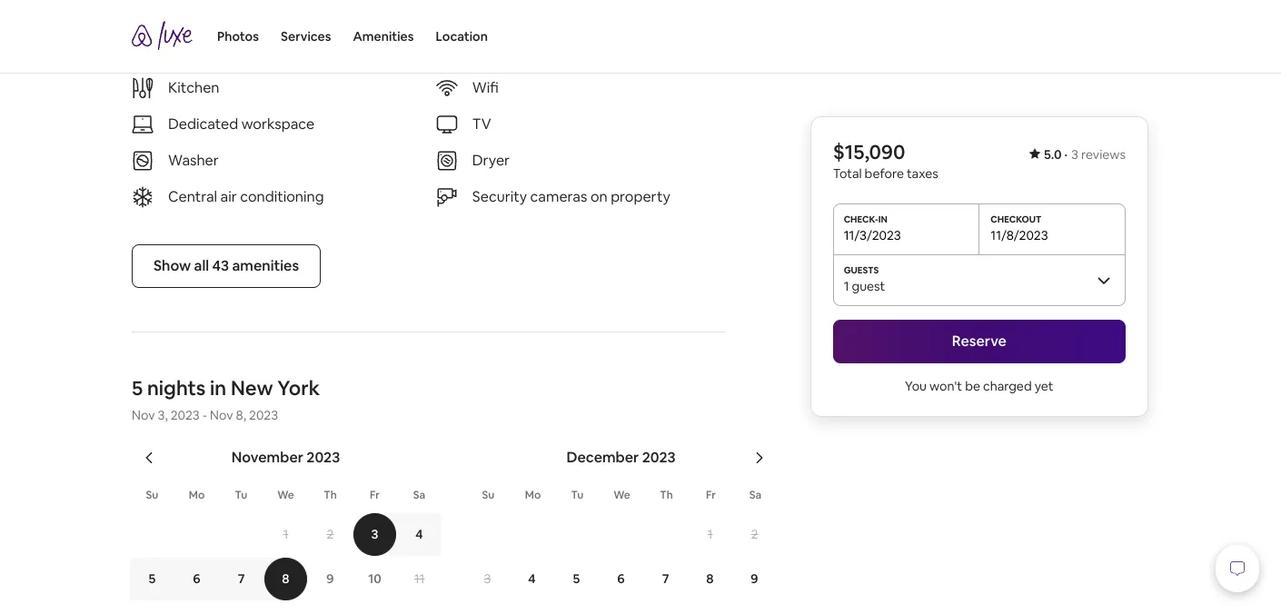 Task type: vqa. For each thing, say whether or not it's contained in the screenshot.
9 for 2nd 9 "button" from the right
yes



Task type: describe. For each thing, give the bounding box(es) containing it.
in
[[210, 375, 227, 401]]

dryer
[[472, 151, 510, 170]]

2023 right november
[[307, 448, 340, 467]]

new
[[231, 375, 273, 401]]

2 for december 2023
[[751, 526, 759, 543]]

1 sa from the left
[[413, 488, 426, 502]]

photos button
[[217, 0, 259, 73]]

nights
[[147, 375, 206, 401]]

airbnb luxe image
[[132, 21, 195, 50]]

2 su from the left
[[482, 488, 495, 502]]

security cameras on property
[[472, 187, 671, 206]]

1 5 button from the left
[[130, 558, 175, 601]]

5.0 · 3 reviews
[[1045, 146, 1126, 163]]

services
[[281, 28, 331, 45]]

1 we from the left
[[277, 488, 294, 502]]

amenities
[[353, 28, 414, 45]]

2 8 button from the left
[[688, 558, 733, 601]]

1 vertical spatial 4 button
[[510, 558, 555, 601]]

1 horizontal spatial 3 button
[[465, 558, 510, 601]]

2 6 from the left
[[618, 571, 625, 587]]

property manager
[[472, 41, 594, 61]]

manager
[[535, 41, 594, 61]]

2 nov from the left
[[210, 407, 233, 423]]

2 sa from the left
[[750, 488, 762, 502]]

3 for 3 button to the right
[[484, 571, 491, 587]]

view
[[247, 41, 278, 61]]

amenities
[[232, 256, 299, 275]]

3 for top 3 button
[[371, 526, 379, 543]]

1 6 from the left
[[193, 571, 201, 587]]

2 9 button from the left
[[733, 558, 777, 601]]

2 8 from the left
[[707, 571, 714, 587]]

2 mo from the left
[[525, 488, 541, 502]]

before
[[865, 165, 905, 182]]

1 9 button from the left
[[308, 558, 353, 601]]

$15,090
[[833, 139, 906, 165]]

2023 left -
[[171, 407, 200, 423]]

december 2023
[[567, 448, 676, 467]]

show all 43 amenities button
[[132, 244, 321, 288]]

1 fr from the left
[[370, 488, 380, 502]]

kitchen
[[168, 78, 220, 97]]

be
[[966, 378, 981, 395]]

1 tu from the left
[[235, 488, 248, 502]]

$15,090 total before taxes
[[833, 139, 939, 182]]

2023 right december
[[643, 448, 676, 467]]

2 5 button from the left
[[555, 558, 599, 601]]

1 6 button from the left
[[175, 558, 219, 601]]

3,
[[158, 407, 168, 423]]

central
[[168, 187, 217, 206]]

1 nov from the left
[[132, 407, 155, 423]]

2023 right 8, on the bottom left of page
[[249, 407, 278, 423]]

show all 43 amenities
[[154, 256, 299, 275]]

workspace
[[242, 114, 315, 133]]

central air conditioning
[[168, 187, 324, 206]]

2 tu from the left
[[571, 488, 584, 502]]

show
[[154, 256, 191, 275]]

2 button for november 2023
[[308, 513, 353, 556]]

november
[[232, 448, 304, 467]]

1 guest button
[[833, 255, 1126, 305]]

york
[[278, 375, 320, 401]]

property
[[611, 187, 671, 206]]

2 7 from the left
[[662, 571, 669, 587]]

tv
[[472, 114, 491, 133]]

conditioning
[[240, 187, 324, 206]]

1 guest
[[844, 278, 886, 295]]

total
[[833, 165, 862, 182]]

0 vertical spatial 3 button
[[353, 513, 397, 556]]

10
[[368, 571, 382, 587]]

december
[[567, 448, 639, 467]]

wifi
[[472, 78, 499, 97]]

11 button
[[397, 558, 442, 601]]

property
[[472, 41, 531, 61]]

11/8/2023
[[991, 227, 1049, 244]]

8,
[[236, 407, 246, 423]]

5 nights in new york nov 3, 2023 - nov 8, 2023
[[132, 375, 320, 423]]

reviews
[[1082, 146, 1126, 163]]

1 7 from the left
[[238, 571, 245, 587]]

1 mo from the left
[[189, 488, 205, 502]]

2 fr from the left
[[706, 488, 716, 502]]

2 for november 2023
[[327, 526, 334, 543]]

·
[[1065, 146, 1068, 163]]

cameras
[[531, 187, 588, 206]]



Task type: locate. For each thing, give the bounding box(es) containing it.
1 horizontal spatial 2
[[751, 526, 759, 543]]

10 button
[[353, 558, 397, 601]]

0 horizontal spatial 6 button
[[175, 558, 219, 601]]

1 8 button from the left
[[264, 558, 308, 601]]

1 horizontal spatial 3
[[484, 571, 491, 587]]

1 horizontal spatial we
[[614, 488, 631, 502]]

dedicated
[[168, 114, 238, 133]]

1 horizontal spatial tu
[[571, 488, 584, 502]]

0 horizontal spatial we
[[277, 488, 294, 502]]

5.0
[[1045, 146, 1062, 163]]

sa
[[413, 488, 426, 502], [750, 488, 762, 502]]

security
[[472, 187, 527, 206]]

mo
[[189, 488, 205, 502], [525, 488, 541, 502]]

1 horizontal spatial th
[[660, 488, 673, 502]]

1 vertical spatial 3 button
[[465, 558, 510, 601]]

-
[[203, 407, 207, 423]]

1 horizontal spatial fr
[[706, 488, 716, 502]]

guest
[[852, 278, 886, 295]]

0 horizontal spatial mo
[[189, 488, 205, 502]]

0 horizontal spatial 1
[[283, 526, 289, 543]]

0 horizontal spatial 5
[[132, 375, 143, 401]]

th down december 2023
[[660, 488, 673, 502]]

11
[[414, 571, 425, 587]]

dedicated workspace
[[168, 114, 315, 133]]

taxes
[[907, 165, 939, 182]]

1 button
[[264, 513, 308, 556], [688, 513, 733, 556]]

2 button
[[308, 513, 353, 556], [733, 513, 777, 556]]

tu down december
[[571, 488, 584, 502]]

2 th from the left
[[660, 488, 673, 502]]

1 horizontal spatial 9 button
[[733, 558, 777, 601]]

1 horizontal spatial 7
[[662, 571, 669, 587]]

1 2 from the left
[[327, 526, 334, 543]]

washer
[[168, 151, 219, 170]]

nov
[[132, 407, 155, 423], [210, 407, 233, 423]]

11/3/2023
[[844, 227, 902, 244]]

6 button
[[175, 558, 219, 601], [599, 558, 644, 601]]

0 horizontal spatial 6
[[193, 571, 201, 587]]

2 vertical spatial 3
[[484, 571, 491, 587]]

1 9 from the left
[[327, 571, 334, 587]]

2 horizontal spatial 3
[[1072, 146, 1079, 163]]

43
[[212, 256, 229, 275]]

3 button
[[353, 513, 397, 556], [465, 558, 510, 601]]

1 horizontal spatial 8 button
[[688, 558, 733, 601]]

2 9 from the left
[[751, 571, 759, 587]]

2 horizontal spatial 1
[[844, 278, 850, 295]]

fr
[[370, 488, 380, 502], [706, 488, 716, 502]]

2 2 from the left
[[751, 526, 759, 543]]

2 we from the left
[[614, 488, 631, 502]]

1 for december 2023
[[708, 526, 713, 543]]

3 right · on the top right of page
[[1072, 146, 1079, 163]]

0 horizontal spatial 4 button
[[397, 513, 442, 556]]

9 button
[[308, 558, 353, 601], [733, 558, 777, 601]]

6
[[193, 571, 201, 587], [618, 571, 625, 587]]

5 button
[[130, 558, 175, 601], [555, 558, 599, 601]]

th
[[324, 488, 337, 502], [660, 488, 673, 502]]

2
[[327, 526, 334, 543], [751, 526, 759, 543]]

0 horizontal spatial sa
[[413, 488, 426, 502]]

1 horizontal spatial su
[[482, 488, 495, 502]]

tu
[[235, 488, 248, 502], [571, 488, 584, 502]]

1 horizontal spatial sa
[[750, 488, 762, 502]]

1 horizontal spatial 6 button
[[599, 558, 644, 601]]

3 up 10
[[371, 526, 379, 543]]

0 horizontal spatial 2
[[327, 526, 334, 543]]

1 vertical spatial 4
[[529, 571, 536, 587]]

0 horizontal spatial nov
[[132, 407, 155, 423]]

all
[[194, 256, 209, 275]]

2 horizontal spatial 5
[[573, 571, 580, 587]]

0 horizontal spatial tu
[[235, 488, 248, 502]]

charged
[[984, 378, 1032, 395]]

1
[[844, 278, 850, 295], [283, 526, 289, 543], [708, 526, 713, 543]]

yet
[[1035, 378, 1054, 395]]

we
[[277, 488, 294, 502], [614, 488, 631, 502]]

0 horizontal spatial 9 button
[[308, 558, 353, 601]]

1 horizontal spatial 9
[[751, 571, 759, 587]]

2 button for december 2023
[[733, 513, 777, 556]]

city
[[168, 41, 195, 61]]

0 horizontal spatial 7 button
[[219, 558, 264, 601]]

0 horizontal spatial th
[[324, 488, 337, 502]]

amenities button
[[353, 0, 414, 73]]

location button
[[436, 0, 488, 73]]

reserve button
[[833, 320, 1126, 364]]

8 button
[[264, 558, 308, 601], [688, 558, 733, 601]]

2 7 button from the left
[[644, 558, 688, 601]]

1 horizontal spatial 5
[[149, 571, 156, 587]]

we down november 2023
[[277, 488, 294, 502]]

su
[[146, 488, 159, 502], [482, 488, 495, 502]]

1 horizontal spatial 6
[[618, 571, 625, 587]]

1 for november 2023
[[283, 526, 289, 543]]

3 right the 11
[[484, 571, 491, 587]]

8
[[282, 571, 290, 587], [707, 571, 714, 587]]

3
[[1072, 146, 1079, 163], [371, 526, 379, 543], [484, 571, 491, 587]]

1 horizontal spatial 1
[[708, 526, 713, 543]]

0 horizontal spatial 5 button
[[130, 558, 175, 601]]

0 horizontal spatial 3
[[371, 526, 379, 543]]

location
[[436, 28, 488, 45]]

0 horizontal spatial 3 button
[[353, 513, 397, 556]]

1 horizontal spatial nov
[[210, 407, 233, 423]]

1 horizontal spatial 7 button
[[644, 558, 688, 601]]

1 vertical spatial 3
[[371, 526, 379, 543]]

1 horizontal spatial 1 button
[[688, 513, 733, 556]]

nov right -
[[210, 407, 233, 423]]

skyline
[[199, 41, 244, 61]]

city skyline view
[[168, 41, 278, 61]]

2 6 button from the left
[[599, 558, 644, 601]]

2 1 button from the left
[[688, 513, 733, 556]]

0 horizontal spatial 8 button
[[264, 558, 308, 601]]

1 horizontal spatial mo
[[525, 488, 541, 502]]

0 vertical spatial 3
[[1072, 146, 1079, 163]]

1 inside dropdown button
[[844, 278, 850, 295]]

1 8 from the left
[[282, 571, 290, 587]]

1 7 button from the left
[[219, 558, 264, 601]]

0 horizontal spatial fr
[[370, 488, 380, 502]]

1 horizontal spatial 2 button
[[733, 513, 777, 556]]

tu down november
[[235, 488, 248, 502]]

on
[[591, 187, 608, 206]]

7
[[238, 571, 245, 587], [662, 571, 669, 587]]

nov left 3,
[[132, 407, 155, 423]]

reserve
[[953, 332, 1007, 351]]

4
[[416, 526, 423, 543], [529, 571, 536, 587]]

1 horizontal spatial 5 button
[[555, 558, 599, 601]]

services button
[[281, 0, 331, 73]]

0 horizontal spatial 4
[[416, 526, 423, 543]]

th down november 2023
[[324, 488, 337, 502]]

1 horizontal spatial 4
[[529, 571, 536, 587]]

won't
[[930, 378, 963, 395]]

0 horizontal spatial 1 button
[[264, 513, 308, 556]]

2023
[[171, 407, 200, 423], [249, 407, 278, 423], [307, 448, 340, 467], [643, 448, 676, 467]]

photos
[[217, 28, 259, 45]]

1 su from the left
[[146, 488, 159, 502]]

3 button right the 11
[[465, 558, 510, 601]]

0 vertical spatial 4
[[416, 526, 423, 543]]

1 horizontal spatial 8
[[707, 571, 714, 587]]

1 button for december 2023
[[688, 513, 733, 556]]

5 for 1st '5' button
[[149, 571, 156, 587]]

0 horizontal spatial su
[[146, 488, 159, 502]]

you won't be charged yet
[[906, 378, 1054, 395]]

1 horizontal spatial 4 button
[[510, 558, 555, 601]]

5 for 1st '5' button from right
[[573, 571, 580, 587]]

calendar application
[[110, 429, 1282, 615]]

1 1 button from the left
[[264, 513, 308, 556]]

1 2 button from the left
[[308, 513, 353, 556]]

november 2023
[[232, 448, 340, 467]]

1 th from the left
[[324, 488, 337, 502]]

0 horizontal spatial 8
[[282, 571, 290, 587]]

9
[[327, 571, 334, 587], [751, 571, 759, 587]]

3 button up 10 button
[[353, 513, 397, 556]]

7 button
[[219, 558, 264, 601], [644, 558, 688, 601]]

0 vertical spatial 4 button
[[397, 513, 442, 556]]

2 2 button from the left
[[733, 513, 777, 556]]

we down december 2023
[[614, 488, 631, 502]]

5 inside 5 nights in new york nov 3, 2023 - nov 8, 2023
[[132, 375, 143, 401]]

1 button for november 2023
[[264, 513, 308, 556]]

0 horizontal spatial 7
[[238, 571, 245, 587]]

air
[[221, 187, 237, 206]]

4 button
[[397, 513, 442, 556], [510, 558, 555, 601]]

you
[[906, 378, 927, 395]]

0 horizontal spatial 9
[[327, 571, 334, 587]]

0 horizontal spatial 2 button
[[308, 513, 353, 556]]

5
[[132, 375, 143, 401], [149, 571, 156, 587], [573, 571, 580, 587]]



